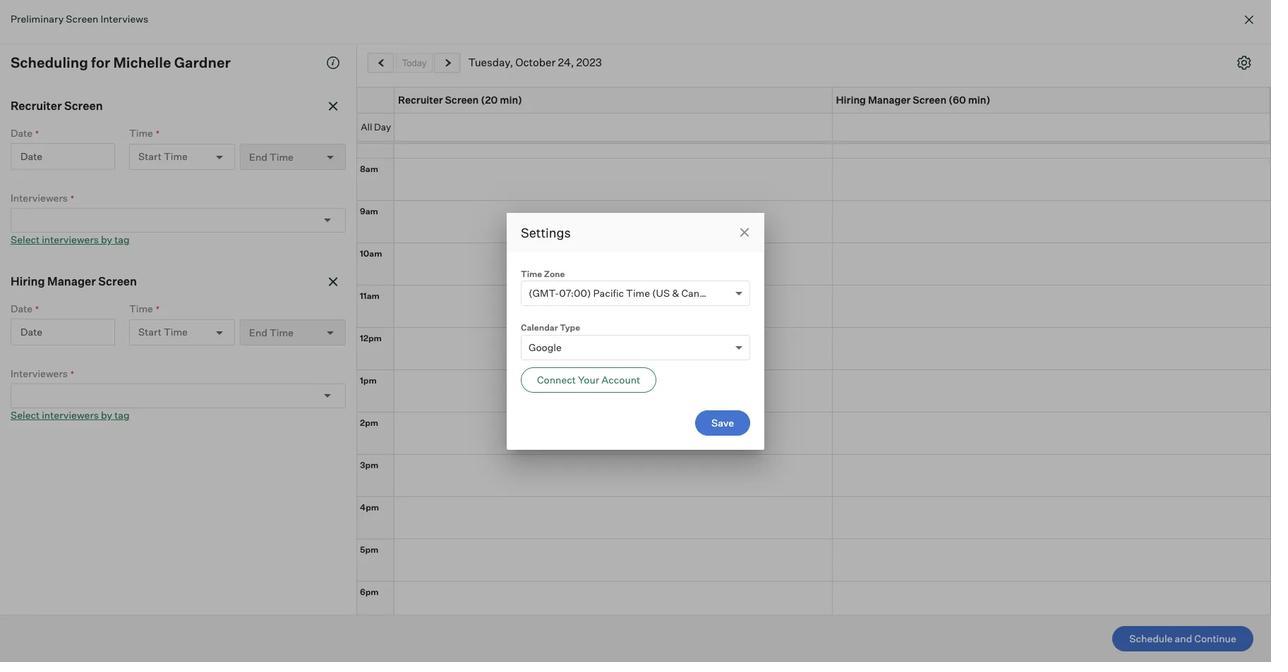 Task type: vqa. For each thing, say whether or not it's contained in the screenshot.
the rightmost the min)
yes



Task type: describe. For each thing, give the bounding box(es) containing it.
all
[[361, 121, 372, 133]]

remove interview image for hiring manager screen
[[326, 275, 340, 289]]

2023
[[576, 56, 602, 69]]

calendar
[[521, 323, 558, 333]]

(gmt-07:00) pacific time (us & canada)
[[529, 287, 721, 299]]

(gmt-07:00) pacific time (us & canada) option
[[529, 287, 721, 299]]

1pm
[[360, 375, 377, 386]]

hiring for hiring manager screen
[[11, 275, 45, 289]]

type
[[560, 323, 580, 333]]

select interviewers by tag for screen
[[11, 234, 130, 246]]

recruiter screen (20 min)
[[398, 94, 522, 106]]

10am
[[360, 248, 382, 259]]

9am
[[360, 206, 378, 216]]

&
[[672, 287, 679, 299]]

screen for recruiter screen
[[64, 99, 103, 113]]

your
[[578, 374, 600, 386]]

save button
[[695, 411, 750, 436]]

hiring for hiring manager screen (60 min)
[[836, 94, 866, 106]]

day
[[374, 121, 391, 133]]

24,
[[558, 56, 574, 69]]

google
[[529, 341, 562, 353]]

manager for hiring manager screen
[[47, 275, 96, 289]]

time zone
[[521, 269, 565, 279]]

(60
[[949, 94, 966, 106]]

october
[[516, 56, 556, 69]]

scheduling
[[11, 54, 88, 71]]

connect
[[537, 374, 576, 386]]

recruiter screen
[[11, 99, 103, 113]]

left single arrow image
[[376, 59, 387, 68]]

2 min) from the left
[[968, 94, 991, 106]]

select interviewers by tag link for manager
[[11, 409, 130, 421]]

schedule and continue
[[1130, 633, 1237, 645]]

interviewers for hiring
[[11, 367, 68, 379]]

hiring manager screen
[[11, 275, 137, 289]]

and
[[1175, 633, 1193, 645]]

settings image
[[1238, 56, 1252, 70]]

07:00)
[[559, 287, 591, 299]]

interviewers for recruiter
[[11, 192, 68, 204]]

by for manager
[[101, 409, 112, 421]]

screen for recruiter screen (20 min)
[[445, 94, 479, 106]]

zone
[[544, 269, 565, 279]]

for
[[91, 54, 110, 71]]

gardner
[[174, 54, 231, 71]]

interviewers for manager
[[42, 409, 99, 421]]

select for hiring manager screen
[[11, 409, 40, 421]]

canada)
[[682, 287, 721, 299]]

scheduling for michelle gardner
[[11, 54, 231, 71]]



Task type: locate. For each thing, give the bounding box(es) containing it.
1 vertical spatial hiring
[[11, 275, 45, 289]]

(us
[[652, 287, 670, 299]]

0 vertical spatial select
[[11, 234, 40, 246]]

1 vertical spatial remove interview image
[[326, 275, 340, 289]]

0 vertical spatial tag
[[114, 234, 130, 246]]

5pm
[[360, 545, 379, 555]]

1 vertical spatial select interviewers by tag
[[11, 409, 130, 421]]

preliminary screen interviews
[[11, 13, 148, 25]]

connect your account button
[[521, 367, 657, 393]]

connect your account link
[[521, 367, 657, 393]]

schedule
[[1130, 633, 1173, 645]]

by for screen
[[101, 234, 112, 246]]

1 by from the top
[[101, 234, 112, 246]]

1 horizontal spatial hiring
[[836, 94, 866, 106]]

select interviewers by tag
[[11, 234, 130, 246], [11, 409, 130, 421]]

2 select from the top
[[11, 409, 40, 421]]

google option
[[529, 341, 562, 353]]

2 select interviewers by tag link from the top
[[11, 409, 130, 421]]

0 vertical spatial hiring
[[836, 94, 866, 106]]

account
[[602, 374, 640, 386]]

michelle
[[113, 54, 171, 71]]

interviewers
[[42, 234, 99, 246], [42, 409, 99, 421]]

screen for preliminary screen interviews
[[66, 13, 98, 25]]

1 interviewers from the top
[[42, 234, 99, 246]]

2 interviewers from the top
[[42, 409, 99, 421]]

recruiter for recruiter screen (20 min)
[[398, 94, 443, 106]]

1 interviewers from the top
[[11, 192, 68, 204]]

1 vertical spatial interviewers
[[42, 409, 99, 421]]

12pm
[[360, 333, 382, 343]]

1 vertical spatial select interviewers by tag link
[[11, 409, 130, 421]]

6pm
[[360, 587, 379, 598]]

2 select interviewers by tag from the top
[[11, 409, 130, 421]]

select interviewers by tag link
[[11, 234, 130, 246], [11, 409, 130, 421]]

1 tag from the top
[[114, 234, 130, 246]]

1 select interviewers by tag from the top
[[11, 234, 130, 246]]

tag for hiring manager screen
[[114, 409, 130, 421]]

all day
[[361, 121, 391, 133]]

2 tag from the top
[[114, 409, 130, 421]]

1 vertical spatial select
[[11, 409, 40, 421]]

pacific
[[593, 287, 624, 299]]

0 vertical spatial interviewers
[[11, 192, 68, 204]]

min) right (60
[[968, 94, 991, 106]]

11am
[[360, 291, 380, 301]]

preliminary
[[11, 13, 64, 25]]

hiring
[[836, 94, 866, 106], [11, 275, 45, 289]]

0 horizontal spatial hiring
[[11, 275, 45, 289]]

1 horizontal spatial recruiter
[[398, 94, 443, 106]]

remove interview image
[[326, 100, 340, 114], [326, 275, 340, 289]]

tuesday, october 24, 2023
[[468, 56, 602, 69]]

0 vertical spatial by
[[101, 234, 112, 246]]

remove interview image for recruiter screen
[[326, 100, 340, 114]]

2pm
[[360, 418, 378, 428]]

0 vertical spatial select interviewers by tag link
[[11, 234, 130, 246]]

1 select interviewers by tag link from the top
[[11, 234, 130, 246]]

settings
[[521, 225, 571, 240]]

hiring manager screen (60 min)
[[836, 94, 991, 106]]

0 vertical spatial remove interview image
[[326, 100, 340, 114]]

interviewers
[[11, 192, 68, 204], [11, 367, 68, 379]]

close image
[[1241, 11, 1258, 28]]

manager
[[868, 94, 911, 106], [47, 275, 96, 289]]

1 horizontal spatial min)
[[968, 94, 991, 106]]

calendar type
[[521, 323, 580, 333]]

recruiter for recruiter screen
[[11, 99, 62, 113]]

0 horizontal spatial manager
[[47, 275, 96, 289]]

1 vertical spatial manager
[[47, 275, 96, 289]]

tuesday,
[[468, 56, 513, 69]]

right single arrow image
[[442, 59, 453, 68]]

1 select from the top
[[11, 234, 40, 246]]

1 min) from the left
[[500, 94, 522, 106]]

time
[[129, 127, 153, 139], [521, 269, 542, 279], [626, 287, 650, 299], [129, 303, 153, 315]]

2 remove interview image from the top
[[326, 275, 340, 289]]

interviewers for screen
[[42, 234, 99, 246]]

2 interviewers from the top
[[11, 367, 68, 379]]

1 vertical spatial interviewers
[[11, 367, 68, 379]]

0 horizontal spatial min)
[[500, 94, 522, 106]]

8am
[[360, 163, 378, 174]]

by
[[101, 234, 112, 246], [101, 409, 112, 421]]

select interviewers by tag link for screen
[[11, 234, 130, 246]]

recruiter down right single arrow icon
[[398, 94, 443, 106]]

0 vertical spatial select interviewers by tag
[[11, 234, 130, 246]]

0 vertical spatial manager
[[868, 94, 911, 106]]

select for recruiter screen
[[11, 234, 40, 246]]

2 by from the top
[[101, 409, 112, 421]]

1 vertical spatial tag
[[114, 409, 130, 421]]

settings dialog
[[507, 213, 765, 450]]

0 vertical spatial interviewers
[[42, 234, 99, 246]]

1 remove interview image from the top
[[326, 100, 340, 114]]

4pm
[[360, 502, 379, 513]]

interviews
[[101, 13, 148, 25]]

1 vertical spatial by
[[101, 409, 112, 421]]

tag
[[114, 234, 130, 246], [114, 409, 130, 421]]

connect your account
[[537, 374, 640, 386]]

date
[[11, 127, 33, 139], [20, 151, 42, 163], [11, 303, 33, 315], [20, 326, 42, 338]]

candidate details image
[[326, 56, 340, 70]]

save
[[712, 417, 734, 429]]

select interviewers by tag for manager
[[11, 409, 130, 421]]

schedule and continue button
[[1113, 627, 1254, 652]]

1 horizontal spatial manager
[[868, 94, 911, 106]]

0 horizontal spatial recruiter
[[11, 99, 62, 113]]

min)
[[500, 94, 522, 106], [968, 94, 991, 106]]

recruiter down scheduling
[[11, 99, 62, 113]]

screen
[[66, 13, 98, 25], [445, 94, 479, 106], [913, 94, 947, 106], [64, 99, 103, 113], [98, 275, 137, 289]]

(gmt-
[[529, 287, 559, 299]]

(20
[[481, 94, 498, 106]]

continue
[[1195, 633, 1237, 645]]

3pm
[[360, 460, 379, 471]]

select
[[11, 234, 40, 246], [11, 409, 40, 421]]

min) right (20
[[500, 94, 522, 106]]

manager for hiring manager screen (60 min)
[[868, 94, 911, 106]]

tag for recruiter screen
[[114, 234, 130, 246]]

recruiter
[[398, 94, 443, 106], [11, 99, 62, 113]]



